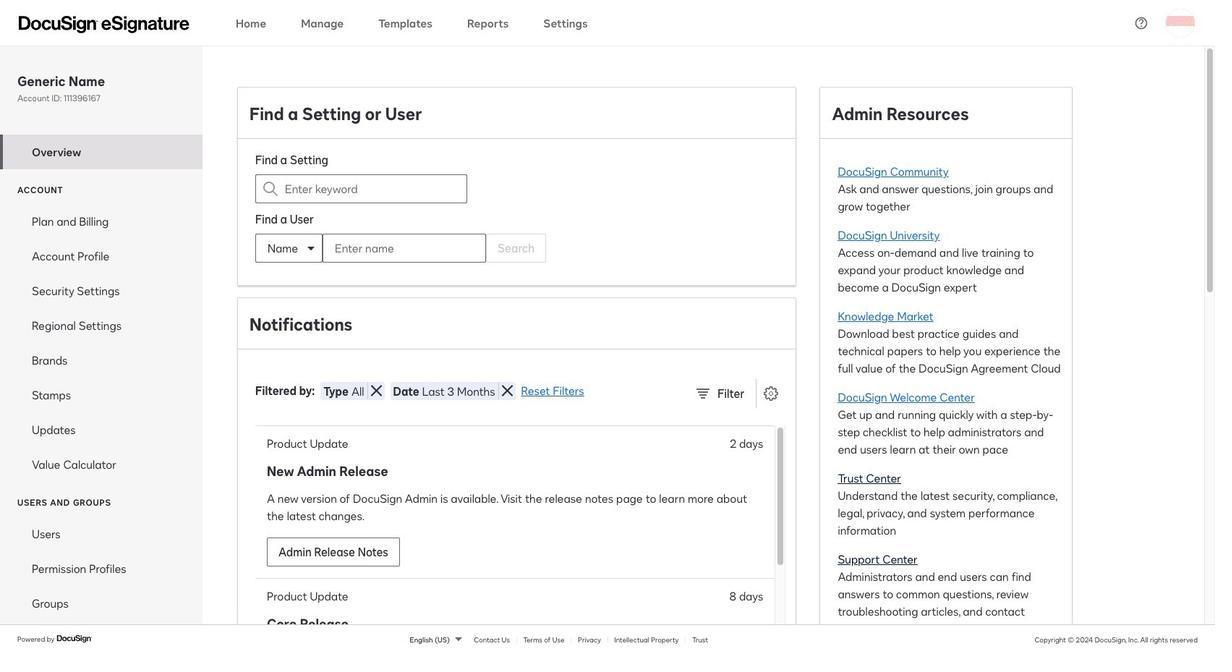 Task type: describe. For each thing, give the bounding box(es) containing it.
docusign image
[[57, 633, 93, 645]]

your uploaded profile image image
[[1166, 8, 1195, 37]]



Task type: locate. For each thing, give the bounding box(es) containing it.
account element
[[0, 204, 203, 482]]

users and groups element
[[0, 517, 203, 621]]

docusign admin image
[[19, 16, 190, 33]]

Enter name text field
[[323, 234, 457, 262]]

Enter keyword text field
[[285, 175, 438, 203]]



